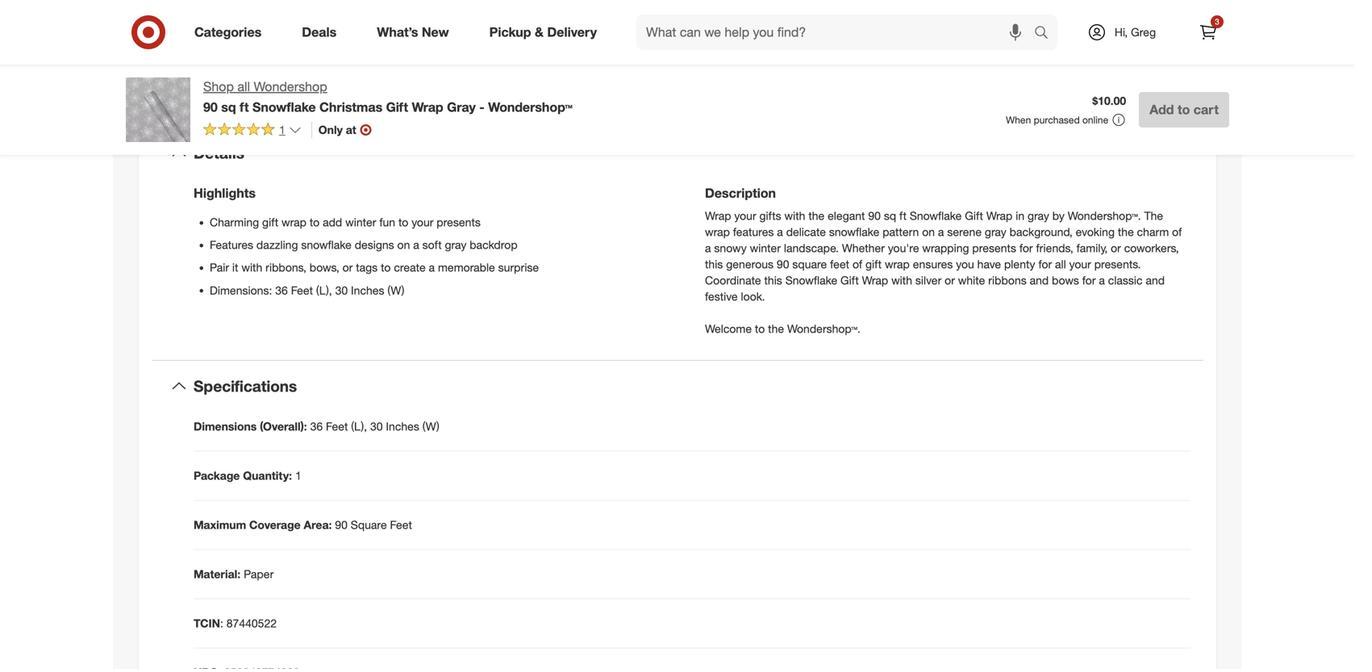 Task type: vqa. For each thing, say whether or not it's contained in the screenshot.
the topmost for
yes



Task type: locate. For each thing, give the bounding box(es) containing it.
0 horizontal spatial (w)
[[388, 283, 405, 297]]

1 vertical spatial 1
[[295, 469, 302, 483]]

2 horizontal spatial feet
[[390, 518, 412, 532]]

1 horizontal spatial snowflake
[[830, 225, 880, 239]]

1 vertical spatial gift
[[866, 257, 882, 271]]

online
[[1083, 114, 1109, 126]]

0 horizontal spatial or
[[343, 261, 353, 275]]

of down whether
[[853, 257, 863, 271]]

gift inside shop all wondershop 90 sq ft snowflake christmas gift wrap gray - wondershop™
[[386, 99, 408, 115]]

area:
[[304, 518, 332, 532]]

(l), right (overall):
[[351, 419, 367, 434]]

1 vertical spatial (l),
[[351, 419, 367, 434]]

for down friends, at the right top of the page
[[1039, 257, 1052, 271]]

(l),
[[316, 283, 332, 297], [351, 419, 367, 434]]

90 left square
[[777, 257, 790, 271]]

wondershop™. down square
[[788, 322, 861, 336]]

0 horizontal spatial all
[[238, 79, 250, 94]]

1 horizontal spatial winter
[[750, 241, 781, 255]]

charming
[[210, 215, 259, 229]]

gray
[[447, 99, 476, 115]]

1 horizontal spatial 30
[[370, 419, 383, 434]]

1 vertical spatial ft
[[900, 209, 907, 223]]

2 horizontal spatial or
[[1111, 241, 1122, 255]]

and right classic
[[1146, 273, 1165, 288]]

1 vertical spatial gift
[[965, 209, 984, 223]]

0 horizontal spatial gift
[[386, 99, 408, 115]]

snowflake up bows,
[[301, 238, 352, 252]]

all inside wrap your gifts with the elegant 90 sq ft snowflake gift wrap in gray by wondershop™. the wrap features a delicate snowflake pattern on a serene gray background, evoking the charm of a snowy winter landscape. whether you're wrapping presents for friends, family, or coworkers, this generous 90 square feet of gift wrap ensures you have plenty for all your presents. coordinate this snowflake gift wrap with silver or white ribbons and bows for a classic and festive look.
[[1056, 257, 1067, 271]]

$10.00
[[1093, 94, 1127, 108]]

1 horizontal spatial wondershop™.
[[1068, 209, 1142, 223]]

wrapping
[[923, 241, 970, 255]]

gift right christmas
[[386, 99, 408, 115]]

1 vertical spatial for
[[1039, 257, 1052, 271]]

-
[[480, 99, 485, 115]]

or up presents.
[[1111, 241, 1122, 255]]

for right the bows on the right top
[[1083, 273, 1096, 288]]

sq down shop
[[221, 99, 236, 115]]

this
[[705, 257, 723, 271], [765, 273, 783, 288]]

1 horizontal spatial (l),
[[351, 419, 367, 434]]

all up the bows on the right top
[[1056, 257, 1067, 271]]

1
[[279, 123, 286, 137], [295, 469, 302, 483]]

categories link
[[181, 15, 282, 50]]

gray right serene
[[985, 225, 1007, 239]]

maximum coverage area: 90 square feet
[[194, 518, 412, 532]]

bows
[[1052, 273, 1080, 288]]

tags
[[356, 261, 378, 275]]

with left silver at the right top of the page
[[892, 273, 913, 288]]

1 horizontal spatial gift
[[841, 273, 859, 288]]

2 vertical spatial the
[[768, 322, 784, 336]]

1 vertical spatial feet
[[326, 419, 348, 434]]

wrap up snowy
[[705, 225, 730, 239]]

tcin
[[194, 616, 220, 630]]

0 vertical spatial snowflake
[[253, 99, 316, 115]]

1 horizontal spatial presents
[[973, 241, 1017, 255]]

on
[[923, 225, 935, 239], [397, 238, 410, 252]]

0 vertical spatial of
[[1173, 225, 1183, 239]]

and down plenty
[[1030, 273, 1049, 288]]

0 horizontal spatial 30
[[335, 283, 348, 297]]

features dazzling snowflake designs on a soft gray backdrop
[[210, 238, 518, 252]]

wrap up dazzling at the top of page
[[282, 215, 307, 229]]

your down family,
[[1070, 257, 1092, 271]]

0 vertical spatial 1
[[279, 123, 286, 137]]

snowflake down the elegant
[[830, 225, 880, 239]]

1 vertical spatial 30
[[370, 419, 383, 434]]

dimensions: 36 feet (l), 30 inches (w)
[[210, 283, 405, 297]]

1 horizontal spatial this
[[765, 273, 783, 288]]

snowflake up serene
[[910, 209, 962, 223]]

snowflake down square
[[786, 273, 838, 288]]

0 horizontal spatial gray
[[445, 238, 467, 252]]

1 vertical spatial presents
[[973, 241, 1017, 255]]

0 horizontal spatial winter
[[345, 215, 376, 229]]

feet
[[291, 283, 313, 297], [326, 419, 348, 434], [390, 518, 412, 532]]

all right shop
[[238, 79, 250, 94]]

feet down ribbons,
[[291, 283, 313, 297]]

gray up the background, at the top right
[[1028, 209, 1050, 223]]

1 vertical spatial of
[[853, 257, 863, 271]]

for up plenty
[[1020, 241, 1033, 255]]

0 vertical spatial gift
[[262, 215, 279, 229]]

all
[[238, 79, 250, 94], [1056, 257, 1067, 271]]

1 horizontal spatial gift
[[866, 257, 882, 271]]

1 horizontal spatial or
[[945, 273, 955, 288]]

sq up pattern
[[884, 209, 897, 223]]

(l), down bows,
[[316, 283, 332, 297]]

to left "add"
[[310, 215, 320, 229]]

36 right (overall):
[[310, 419, 323, 434]]

1 vertical spatial all
[[1056, 257, 1067, 271]]

2 horizontal spatial for
[[1083, 273, 1096, 288]]

0 horizontal spatial feet
[[291, 283, 313, 297]]

your up features
[[735, 209, 757, 223]]

wrap
[[282, 215, 307, 229], [705, 225, 730, 239], [885, 257, 910, 271]]

ft up 1 link
[[240, 99, 249, 115]]

0 vertical spatial presents
[[437, 215, 481, 229]]

0 horizontal spatial wrap
[[282, 215, 307, 229]]

1 horizontal spatial and
[[1146, 273, 1165, 288]]

0 horizontal spatial 36
[[275, 283, 288, 297]]

0 horizontal spatial wondershop™.
[[788, 322, 861, 336]]

1 vertical spatial sq
[[884, 209, 897, 223]]

winter up features dazzling snowflake designs on a soft gray backdrop
[[345, 215, 376, 229]]

1 horizontal spatial snowflake
[[786, 273, 838, 288]]

gift down feet
[[841, 273, 859, 288]]

snowflake
[[830, 225, 880, 239], [301, 238, 352, 252]]

your
[[735, 209, 757, 223], [412, 215, 434, 229], [1070, 257, 1092, 271]]

0 vertical spatial winter
[[345, 215, 376, 229]]

1 horizontal spatial with
[[785, 209, 806, 223]]

0 horizontal spatial of
[[853, 257, 863, 271]]

with up delicate
[[785, 209, 806, 223]]

30
[[335, 283, 348, 297], [370, 419, 383, 434]]

white
[[959, 273, 986, 288]]

presents inside wrap your gifts with the elegant 90 sq ft snowflake gift wrap in gray by wondershop™. the wrap features a delicate snowflake pattern on a serene gray background, evoking the charm of a snowy winter landscape. whether you're wrapping presents for friends, family, or coworkers, this generous 90 square feet of gift wrap ensures you have plenty for all your presents. coordinate this snowflake gift wrap with silver or white ribbons and bows for a classic and festive look.
[[973, 241, 1017, 255]]

0 vertical spatial wondershop™.
[[1068, 209, 1142, 223]]

or
[[1111, 241, 1122, 255], [343, 261, 353, 275], [945, 273, 955, 288]]

to right 'add'
[[1178, 102, 1191, 117]]

welcome
[[705, 322, 752, 336]]

with right it
[[242, 261, 262, 275]]

What can we help you find? suggestions appear below search field
[[637, 15, 1039, 50]]

90 down shop
[[203, 99, 218, 115]]

pair
[[210, 261, 229, 275]]

on up create
[[397, 238, 410, 252]]

snowflake
[[253, 99, 316, 115], [910, 209, 962, 223], [786, 273, 838, 288]]

your up soft
[[412, 215, 434, 229]]

0 horizontal spatial your
[[412, 215, 434, 229]]

paper
[[244, 567, 274, 581]]

0 horizontal spatial on
[[397, 238, 410, 252]]

coverage
[[249, 518, 301, 532]]

wondershop™. up evoking
[[1068, 209, 1142, 223]]

purchased
[[1034, 114, 1080, 126]]

ensures
[[913, 257, 953, 271]]

1 vertical spatial winter
[[750, 241, 781, 255]]

or left tags
[[343, 261, 353, 275]]

0 vertical spatial for
[[1020, 241, 1033, 255]]

details button
[[152, 128, 1204, 179]]

1 horizontal spatial the
[[809, 209, 825, 223]]

gray
[[1028, 209, 1050, 223], [985, 225, 1007, 239], [445, 238, 467, 252]]

0 vertical spatial gift
[[386, 99, 408, 115]]

1 horizontal spatial (w)
[[423, 419, 440, 434]]

1 horizontal spatial 36
[[310, 419, 323, 434]]

family,
[[1077, 241, 1108, 255]]

wrap left the gray at the left of page
[[412, 99, 444, 115]]

for
[[1020, 241, 1033, 255], [1039, 257, 1052, 271], [1083, 273, 1096, 288]]

delicate
[[787, 225, 826, 239]]

and
[[1030, 273, 1049, 288], [1146, 273, 1165, 288]]

gift down whether
[[866, 257, 882, 271]]

the
[[1145, 209, 1164, 223]]

wondershop™.
[[1068, 209, 1142, 223], [788, 322, 861, 336]]

0 vertical spatial ft
[[240, 99, 249, 115]]

the right welcome
[[768, 322, 784, 336]]

dimensions (overall): 36 feet (l), 30 inches (w)
[[194, 419, 440, 434]]

2 vertical spatial snowflake
[[786, 273, 838, 288]]

0 horizontal spatial and
[[1030, 273, 1049, 288]]

only
[[319, 123, 343, 137]]

0 vertical spatial the
[[809, 209, 825, 223]]

0 vertical spatial feet
[[291, 283, 313, 297]]

to right "fun"
[[399, 215, 409, 229]]

inches
[[351, 283, 385, 297], [386, 419, 420, 434]]

wrap down you're
[[885, 257, 910, 271]]

by
[[1053, 209, 1065, 223]]

gray right soft
[[445, 238, 467, 252]]

2 horizontal spatial gray
[[1028, 209, 1050, 223]]

gift
[[262, 215, 279, 229], [866, 257, 882, 271]]

background,
[[1010, 225, 1073, 239]]

silver
[[916, 273, 942, 288]]

features
[[210, 238, 253, 252]]

this up look.
[[765, 273, 783, 288]]

this down snowy
[[705, 257, 723, 271]]

serene
[[948, 225, 982, 239]]

feet right (overall):
[[326, 419, 348, 434]]

0 vertical spatial all
[[238, 79, 250, 94]]

1 right quantity:
[[295, 469, 302, 483]]

have
[[978, 257, 1002, 271]]

generous
[[726, 257, 774, 271]]

a
[[777, 225, 783, 239], [939, 225, 945, 239], [413, 238, 419, 252], [705, 241, 711, 255], [429, 261, 435, 275], [1099, 273, 1106, 288]]

ft
[[240, 99, 249, 115], [900, 209, 907, 223]]

the up delicate
[[809, 209, 825, 223]]

0 horizontal spatial ft
[[240, 99, 249, 115]]

gifts
[[760, 209, 782, 223]]

2 vertical spatial for
[[1083, 273, 1096, 288]]

what's new
[[377, 24, 449, 40]]

what's new link
[[363, 15, 469, 50]]

0 horizontal spatial gift
[[262, 215, 279, 229]]

36
[[275, 283, 288, 297], [310, 419, 323, 434]]

dimensions:
[[210, 283, 272, 297]]

wondershop™
[[488, 99, 573, 115]]

winter inside wrap your gifts with the elegant 90 sq ft snowflake gift wrap in gray by wondershop™. the wrap features a delicate snowflake pattern on a serene gray background, evoking the charm of a snowy winter landscape. whether you're wrapping presents for friends, family, or coworkers, this generous 90 square feet of gift wrap ensures you have plenty for all your presents. coordinate this snowflake gift wrap with silver or white ribbons and bows for a classic and festive look.
[[750, 241, 781, 255]]

1 horizontal spatial ft
[[900, 209, 907, 223]]

charming gift wrap to add winter fun to your presents
[[210, 215, 481, 229]]

1 vertical spatial snowflake
[[910, 209, 962, 223]]

when
[[1006, 114, 1032, 126]]

add to cart button
[[1140, 92, 1230, 128]]

1 vertical spatial wondershop™.
[[788, 322, 861, 336]]

1 horizontal spatial sq
[[884, 209, 897, 223]]

snowy
[[715, 241, 747, 255]]

0 vertical spatial sq
[[221, 99, 236, 115]]

feet right square
[[390, 518, 412, 532]]

friends,
[[1037, 241, 1074, 255]]

winter down features
[[750, 241, 781, 255]]

2 horizontal spatial your
[[1070, 257, 1092, 271]]

36 down ribbons,
[[275, 283, 288, 297]]

0 vertical spatial (l),
[[316, 283, 332, 297]]

&
[[535, 24, 544, 40]]

tcin : 87440522
[[194, 616, 277, 630]]

a right create
[[429, 261, 435, 275]]

on up the wrapping
[[923, 225, 935, 239]]

presents up 'have'
[[973, 241, 1017, 255]]

pair it with ribbons, bows, or tags to create a memorable surprise
[[210, 261, 539, 275]]

gift inside wrap your gifts with the elegant 90 sq ft snowflake gift wrap in gray by wondershop™. the wrap features a delicate snowflake pattern on a serene gray background, evoking the charm of a snowy winter landscape. whether you're wrapping presents for friends, family, or coworkers, this generous 90 square feet of gift wrap ensures you have plenty for all your presents. coordinate this snowflake gift wrap with silver or white ribbons and bows for a classic and festive look.
[[866, 257, 882, 271]]

0 horizontal spatial snowflake
[[253, 99, 316, 115]]

dazzling
[[257, 238, 298, 252]]

1 horizontal spatial all
[[1056, 257, 1067, 271]]

1 down wondershop
[[279, 123, 286, 137]]

or right silver at the right top of the page
[[945, 273, 955, 288]]

only at
[[319, 123, 356, 137]]

square
[[351, 518, 387, 532]]

gift up serene
[[965, 209, 984, 223]]

1 vertical spatial the
[[1118, 225, 1135, 239]]

90 right the area:
[[335, 518, 348, 532]]

of
[[1173, 225, 1183, 239], [853, 257, 863, 271]]

snowflake down wondershop
[[253, 99, 316, 115]]

1 and from the left
[[1030, 273, 1049, 288]]

the left charm at the top of page
[[1118, 225, 1135, 239]]

0 horizontal spatial 1
[[279, 123, 286, 137]]

gift up dazzling at the top of page
[[262, 215, 279, 229]]

90
[[203, 99, 218, 115], [869, 209, 881, 223], [777, 257, 790, 271], [335, 518, 348, 532]]

0 horizontal spatial (l),
[[316, 283, 332, 297]]

to right tags
[[381, 261, 391, 275]]

wrap left in
[[987, 209, 1013, 223]]

0 vertical spatial inches
[[351, 283, 385, 297]]

presents up soft
[[437, 215, 481, 229]]

coworkers,
[[1125, 241, 1180, 255]]

add
[[323, 215, 342, 229]]

presents
[[437, 215, 481, 229], [973, 241, 1017, 255]]

1 horizontal spatial on
[[923, 225, 935, 239]]

ft up pattern
[[900, 209, 907, 223]]

of right charm at the top of page
[[1173, 225, 1183, 239]]



Task type: describe. For each thing, give the bounding box(es) containing it.
square
[[793, 257, 827, 271]]

3 link
[[1191, 15, 1227, 50]]

welcome to the wondershop™.
[[705, 322, 861, 336]]

2 horizontal spatial gift
[[965, 209, 984, 223]]

2 horizontal spatial with
[[892, 273, 913, 288]]

quantity:
[[243, 469, 292, 483]]

wrap inside shop all wondershop 90 sq ft snowflake christmas gift wrap gray - wondershop™
[[412, 99, 444, 115]]

a left soft
[[413, 238, 419, 252]]

at
[[346, 123, 356, 137]]

0 horizontal spatial with
[[242, 261, 262, 275]]

elegant
[[828, 209, 866, 223]]

0 horizontal spatial presents
[[437, 215, 481, 229]]

memorable
[[438, 261, 495, 275]]

soft
[[423, 238, 442, 252]]

sq inside wrap your gifts with the elegant 90 sq ft snowflake gift wrap in gray by wondershop™. the wrap features a delicate snowflake pattern on a serene gray background, evoking the charm of a snowy winter landscape. whether you're wrapping presents for friends, family, or coworkers, this generous 90 square feet of gift wrap ensures you have plenty for all your presents. coordinate this snowflake gift wrap with silver or white ribbons and bows for a classic and festive look.
[[884, 209, 897, 223]]

image of 90 sq ft snowflake christmas gift wrap gray - wondershop™ image
[[126, 77, 190, 142]]

package quantity: 1
[[194, 469, 302, 483]]

1 horizontal spatial wrap
[[705, 225, 730, 239]]

coordinate
[[705, 273, 762, 288]]

87440522
[[227, 616, 277, 630]]

2 horizontal spatial wrap
[[885, 257, 910, 271]]

ribbons
[[989, 273, 1027, 288]]

to inside add to cart button
[[1178, 102, 1191, 117]]

look.
[[741, 290, 766, 304]]

wrap down description
[[705, 209, 732, 223]]

greg
[[1132, 25, 1157, 39]]

maximum
[[194, 518, 246, 532]]

features
[[733, 225, 774, 239]]

festive
[[705, 290, 738, 304]]

description
[[705, 185, 776, 201]]

create
[[394, 261, 426, 275]]

wondershop™. inside wrap your gifts with the elegant 90 sq ft snowflake gift wrap in gray by wondershop™. the wrap features a delicate snowflake pattern on a serene gray background, evoking the charm of a snowy winter landscape. whether you're wrapping presents for friends, family, or coworkers, this generous 90 square feet of gift wrap ensures you have plenty for all your presents. coordinate this snowflake gift wrap with silver or white ribbons and bows for a classic and festive look.
[[1068, 209, 1142, 223]]

1 horizontal spatial for
[[1039, 257, 1052, 271]]

1 vertical spatial (w)
[[423, 419, 440, 434]]

2 vertical spatial feet
[[390, 518, 412, 532]]

search button
[[1027, 15, 1066, 53]]

0 vertical spatial 30
[[335, 283, 348, 297]]

when purchased online
[[1006, 114, 1109, 126]]

material:
[[194, 567, 241, 581]]

hi,
[[1115, 25, 1128, 39]]

0 vertical spatial (w)
[[388, 283, 405, 297]]

90 right the elegant
[[869, 209, 881, 223]]

0 horizontal spatial the
[[768, 322, 784, 336]]

fun
[[380, 215, 395, 229]]

1 horizontal spatial gray
[[985, 225, 1007, 239]]

package
[[194, 469, 240, 483]]

plenty
[[1005, 257, 1036, 271]]

0 vertical spatial 36
[[275, 283, 288, 297]]

1 horizontal spatial feet
[[326, 419, 348, 434]]

you
[[957, 257, 975, 271]]

whether
[[842, 241, 885, 255]]

2 horizontal spatial the
[[1118, 225, 1135, 239]]

(overall):
[[260, 419, 307, 434]]

3
[[1216, 17, 1220, 27]]

2 horizontal spatial snowflake
[[910, 209, 962, 223]]

a up the wrapping
[[939, 225, 945, 239]]

deals
[[302, 24, 337, 40]]

dimensions
[[194, 419, 257, 434]]

landscape.
[[784, 241, 839, 255]]

specifications
[[194, 377, 297, 395]]

evoking
[[1076, 225, 1115, 239]]

1 horizontal spatial 1
[[295, 469, 302, 483]]

0 vertical spatial this
[[705, 257, 723, 271]]

hi, greg
[[1115, 25, 1157, 39]]

backdrop
[[470, 238, 518, 252]]

sponsored
[[1182, 11, 1230, 23]]

cart
[[1194, 102, 1219, 117]]

2 and from the left
[[1146, 273, 1165, 288]]

new
[[422, 24, 449, 40]]

delivery
[[547, 24, 597, 40]]

presents.
[[1095, 257, 1142, 271]]

a down gifts
[[777, 225, 783, 239]]

a down presents.
[[1099, 273, 1106, 288]]

90 inside shop all wondershop 90 sq ft snowflake christmas gift wrap gray - wondershop™
[[203, 99, 218, 115]]

ribbons,
[[266, 261, 307, 275]]

1 vertical spatial this
[[765, 273, 783, 288]]

pickup & delivery
[[490, 24, 597, 40]]

pattern
[[883, 225, 919, 239]]

sq inside shop all wondershop 90 sq ft snowflake christmas gift wrap gray - wondershop™
[[221, 99, 236, 115]]

deals link
[[288, 15, 357, 50]]

1 vertical spatial 36
[[310, 419, 323, 434]]

ft inside shop all wondershop 90 sq ft snowflake christmas gift wrap gray - wondershop™
[[240, 99, 249, 115]]

0 horizontal spatial snowflake
[[301, 238, 352, 252]]

in
[[1016, 209, 1025, 223]]

specifications button
[[152, 361, 1204, 412]]

surprise
[[498, 261, 539, 275]]

to right welcome
[[755, 322, 765, 336]]

bows,
[[310, 261, 340, 275]]

snowflake inside shop all wondershop 90 sq ft snowflake christmas gift wrap gray - wondershop™
[[253, 99, 316, 115]]

snowflake inside wrap your gifts with the elegant 90 sq ft snowflake gift wrap in gray by wondershop™. the wrap features a delicate snowflake pattern on a serene gray background, evoking the charm of a snowy winter landscape. whether you're wrapping presents for friends, family, or coworkers, this generous 90 square feet of gift wrap ensures you have plenty for all your presents. coordinate this snowflake gift wrap with silver or white ribbons and bows for a classic and festive look.
[[830, 225, 880, 239]]

christmas
[[320, 99, 383, 115]]

1 horizontal spatial inches
[[386, 419, 420, 434]]

add to cart
[[1150, 102, 1219, 117]]

charm
[[1138, 225, 1170, 239]]

1 inside 1 link
[[279, 123, 286, 137]]

1 link
[[203, 122, 302, 140]]

all inside shop all wondershop 90 sq ft snowflake christmas gift wrap gray - wondershop™
[[238, 79, 250, 94]]

ft inside wrap your gifts with the elegant 90 sq ft snowflake gift wrap in gray by wondershop™. the wrap features a delicate snowflake pattern on a serene gray background, evoking the charm of a snowy winter landscape. whether you're wrapping presents for friends, family, or coworkers, this generous 90 square feet of gift wrap ensures you have plenty for all your presents. coordinate this snowflake gift wrap with silver or white ribbons and bows for a classic and festive look.
[[900, 209, 907, 223]]

on inside wrap your gifts with the elegant 90 sq ft snowflake gift wrap in gray by wondershop™. the wrap features a delicate snowflake pattern on a serene gray background, evoking the charm of a snowy winter landscape. whether you're wrapping presents for friends, family, or coworkers, this generous 90 square feet of gift wrap ensures you have plenty for all your presents. coordinate this snowflake gift wrap with silver or white ribbons and bows for a classic and festive look.
[[923, 225, 935, 239]]

highlights
[[194, 185, 256, 201]]

1 horizontal spatial your
[[735, 209, 757, 223]]

you're
[[888, 241, 920, 255]]

1 horizontal spatial of
[[1173, 225, 1183, 239]]

a left snowy
[[705, 241, 711, 255]]

wrap down whether
[[862, 273, 889, 288]]

2 vertical spatial gift
[[841, 273, 859, 288]]

pickup
[[490, 24, 531, 40]]

wondershop
[[254, 79, 327, 94]]

feet
[[831, 257, 850, 271]]

0 horizontal spatial inches
[[351, 283, 385, 297]]

0 horizontal spatial for
[[1020, 241, 1033, 255]]

it
[[232, 261, 238, 275]]

search
[[1027, 26, 1066, 42]]

what's
[[377, 24, 418, 40]]



